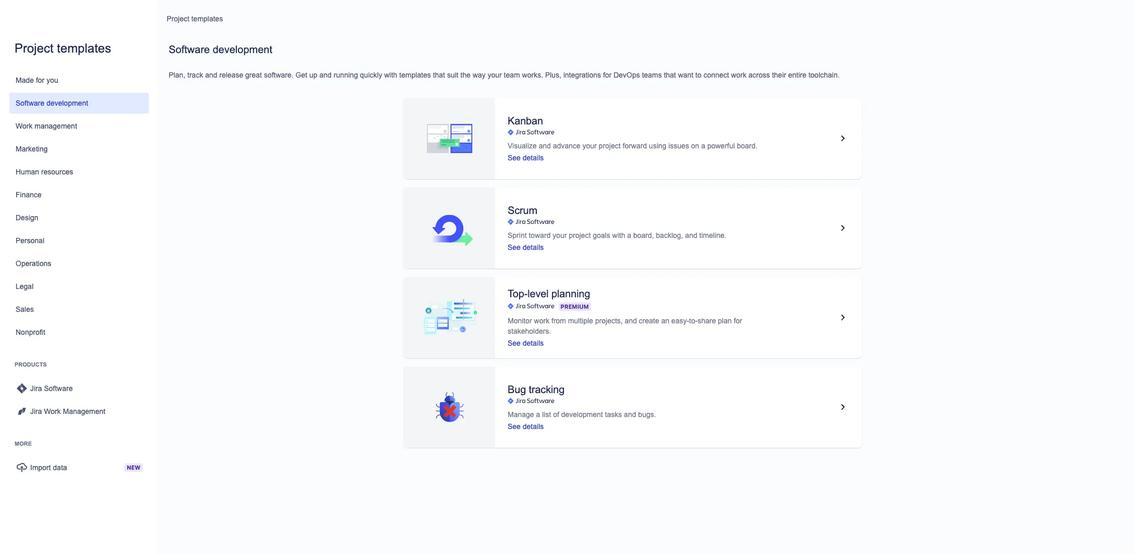 Task type: locate. For each thing, give the bounding box(es) containing it.
jira software image
[[508, 128, 555, 136], [508, 128, 555, 136], [508, 218, 555, 226], [508, 218, 555, 226], [508, 302, 555, 310], [508, 302, 555, 310], [16, 382, 28, 395], [508, 397, 555, 405], [508, 397, 555, 405]]

marketing
[[16, 145, 48, 153]]

create
[[639, 317, 660, 325]]

0 vertical spatial templates
[[191, 15, 223, 23]]

sales button
[[9, 299, 149, 320]]

1 horizontal spatial that
[[664, 71, 676, 79]]

more
[[15, 441, 32, 447]]

1 vertical spatial project templates
[[15, 41, 111, 55]]

development
[[213, 44, 273, 55], [46, 99, 88, 107], [562, 410, 603, 419]]

1 vertical spatial work
[[44, 407, 61, 416]]

with right the quickly
[[385, 71, 397, 79]]

visualize
[[508, 141, 537, 150]]

1 horizontal spatial project
[[599, 141, 621, 150]]

jira work management image
[[16, 405, 28, 418], [16, 405, 28, 418]]

1 that from the left
[[433, 71, 445, 79]]

resources
[[41, 168, 73, 176]]

toolchain.
[[809, 71, 840, 79]]

track
[[187, 71, 203, 79]]

2 horizontal spatial a
[[702, 141, 706, 150]]

0 horizontal spatial project
[[15, 41, 54, 55]]

for left devops
[[603, 71, 612, 79]]

2 see details from the top
[[508, 243, 544, 251]]

backlog,
[[656, 231, 684, 239]]

work inside "monitor work from multiple projects, and create an easy-to-share plan for stakeholders."
[[534, 317, 550, 325]]

see details down stakeholders.
[[508, 339, 544, 347]]

release
[[219, 71, 243, 79]]

1 horizontal spatial templates
[[191, 15, 223, 23]]

and
[[205, 71, 217, 79], [320, 71, 332, 79], [539, 141, 551, 150], [686, 231, 698, 239], [625, 317, 637, 325], [624, 410, 637, 419]]

see details down manage
[[508, 422, 544, 431]]

for
[[603, 71, 612, 79], [36, 76, 44, 84], [734, 317, 743, 325]]

see details down 'visualize'
[[508, 153, 544, 162]]

with right goals
[[613, 231, 626, 239]]

work down jira software
[[44, 407, 61, 416]]

1 horizontal spatial development
[[213, 44, 273, 55]]

software development up release
[[169, 44, 273, 55]]

0 vertical spatial a
[[702, 141, 706, 150]]

your right way
[[488, 71, 502, 79]]

plus,
[[545, 71, 562, 79]]

development up 'management'
[[46, 99, 88, 107]]

finance button
[[9, 184, 149, 205]]

1 horizontal spatial work
[[732, 71, 747, 79]]

0 horizontal spatial with
[[385, 71, 397, 79]]

plan,
[[169, 71, 185, 79]]

0 horizontal spatial project
[[569, 231, 591, 239]]

details down toward
[[523, 243, 544, 251]]

0 vertical spatial work
[[16, 122, 33, 130]]

1 horizontal spatial project templates
[[167, 15, 223, 23]]

3 see details from the top
[[508, 339, 544, 347]]

your right toward
[[553, 231, 567, 239]]

1 see details button from the top
[[508, 152, 544, 163]]

their
[[772, 71, 787, 79]]

software up jira work management at the left bottom of the page
[[44, 385, 73, 393]]

development right the of
[[562, 410, 603, 419]]

2 that from the left
[[664, 71, 676, 79]]

0 horizontal spatial software development
[[16, 99, 88, 107]]

0 vertical spatial with
[[385, 71, 397, 79]]

that left want
[[664, 71, 676, 79]]

you
[[46, 76, 58, 84]]

new
[[127, 464, 141, 471]]

see details button for scrum
[[508, 242, 544, 252]]

connect
[[704, 71, 730, 79]]

goals
[[593, 231, 611, 239]]

jira for jira software
[[30, 385, 42, 393]]

software development down the you on the top
[[16, 99, 88, 107]]

and right tasks
[[624, 410, 637, 419]]

see details button down stakeholders.
[[508, 338, 544, 348]]

2 see from the top
[[508, 243, 521, 251]]

for inside button
[[36, 76, 44, 84]]

see down sprint
[[508, 243, 521, 251]]

1 vertical spatial your
[[583, 141, 597, 150]]

1 jira from the top
[[30, 385, 42, 393]]

2 horizontal spatial for
[[734, 317, 743, 325]]

0 vertical spatial development
[[213, 44, 273, 55]]

software development
[[169, 44, 273, 55], [16, 99, 88, 107]]

powerful
[[708, 141, 735, 150]]

see details down sprint
[[508, 243, 544, 251]]

0 horizontal spatial work
[[534, 317, 550, 325]]

1 vertical spatial development
[[46, 99, 88, 107]]

a left board, at the top of page
[[628, 231, 632, 239]]

operations
[[16, 259, 51, 268]]

top-level planning
[[508, 288, 590, 299]]

see for top-level planning
[[508, 339, 521, 347]]

jira right jira software icon
[[30, 385, 42, 393]]

want
[[678, 71, 694, 79]]

1 vertical spatial jira
[[30, 407, 42, 416]]

2 jira from the top
[[30, 407, 42, 416]]

see for kanban
[[508, 153, 521, 162]]

details for kanban
[[523, 153, 544, 162]]

0 horizontal spatial for
[[36, 76, 44, 84]]

3 details from the top
[[523, 339, 544, 347]]

see
[[508, 153, 521, 162], [508, 243, 521, 251], [508, 339, 521, 347], [508, 422, 521, 431]]

1 horizontal spatial a
[[628, 231, 632, 239]]

plan
[[718, 317, 732, 325]]

a right on at the right top of the page
[[702, 141, 706, 150]]

your
[[488, 71, 502, 79], [583, 141, 597, 150], [553, 231, 567, 239]]

1 vertical spatial project
[[569, 231, 591, 239]]

bug
[[508, 384, 526, 395]]

and right up
[[320, 71, 332, 79]]

issues
[[669, 141, 690, 150]]

an
[[662, 317, 670, 325]]

jira down jira software
[[30, 407, 42, 416]]

1 see details from the top
[[508, 153, 544, 162]]

0 vertical spatial jira
[[30, 385, 42, 393]]

for right plan
[[734, 317, 743, 325]]

0 horizontal spatial that
[[433, 71, 445, 79]]

see down stakeholders.
[[508, 339, 521, 347]]

see details button down 'visualize'
[[508, 152, 544, 163]]

project
[[599, 141, 621, 150], [569, 231, 591, 239]]

manage a list of development tasks and bugs.
[[508, 410, 656, 419]]

details
[[523, 153, 544, 162], [523, 243, 544, 251], [523, 339, 544, 347], [523, 422, 544, 431]]

software up 'track'
[[169, 44, 210, 55]]

1 see from the top
[[508, 153, 521, 162]]

level
[[528, 288, 549, 299]]

2 vertical spatial your
[[553, 231, 567, 239]]

work
[[732, 71, 747, 79], [534, 317, 550, 325]]

the
[[461, 71, 471, 79]]

development up great
[[213, 44, 273, 55]]

1 vertical spatial software development
[[16, 99, 88, 107]]

work left across
[[732, 71, 747, 79]]

details down 'visualize'
[[523, 153, 544, 162]]

that left suit
[[433, 71, 445, 79]]

top-level planning image
[[837, 312, 850, 324]]

2 details from the top
[[523, 243, 544, 251]]

board,
[[634, 231, 654, 239]]

1 horizontal spatial project
[[167, 15, 189, 23]]

work up "marketing"
[[16, 122, 33, 130]]

quickly
[[360, 71, 382, 79]]

0 vertical spatial work
[[732, 71, 747, 79]]

monitor
[[508, 317, 532, 325]]

4 details from the top
[[523, 422, 544, 431]]

2 see details button from the top
[[508, 242, 544, 252]]

0 vertical spatial project templates
[[167, 15, 223, 23]]

see down 'visualize'
[[508, 153, 521, 162]]

project left forward
[[599, 141, 621, 150]]

1 vertical spatial work
[[534, 317, 550, 325]]

2 vertical spatial a
[[536, 410, 540, 419]]

see details button down manage
[[508, 421, 544, 432]]

your right advance
[[583, 141, 597, 150]]

tasks
[[605, 410, 622, 419]]

across
[[749, 71, 770, 79]]

human resources button
[[9, 162, 149, 182]]

1 horizontal spatial with
[[613, 231, 626, 239]]

2 vertical spatial software
[[44, 385, 73, 393]]

2 horizontal spatial templates
[[400, 71, 431, 79]]

4 see from the top
[[508, 422, 521, 431]]

see details button
[[508, 152, 544, 163], [508, 242, 544, 252], [508, 338, 544, 348], [508, 421, 544, 432]]

and left timeline. at the top of page
[[686, 231, 698, 239]]

marketing button
[[9, 139, 149, 159]]

integrations
[[564, 71, 601, 79]]

4 see details from the top
[[508, 422, 544, 431]]

import data image
[[16, 462, 28, 474]]

1 details from the top
[[523, 153, 544, 162]]

see details button for top-level planning
[[508, 338, 544, 348]]

3 see details button from the top
[[508, 338, 544, 348]]

bugs.
[[639, 410, 656, 419]]

products
[[15, 362, 47, 368]]

jira
[[30, 385, 42, 393], [30, 407, 42, 416]]

1 vertical spatial project
[[15, 41, 54, 55]]

to
[[696, 71, 702, 79]]

jira for jira work management
[[30, 407, 42, 416]]

software
[[169, 44, 210, 55], [16, 99, 44, 107], [44, 385, 73, 393]]

management
[[63, 407, 105, 416]]

get
[[296, 71, 307, 79]]

work
[[16, 122, 33, 130], [44, 407, 61, 416]]

details down manage
[[523, 422, 544, 431]]

design
[[16, 214, 38, 222]]

project inside project templates link
[[167, 15, 189, 23]]

project left goals
[[569, 231, 591, 239]]

0 horizontal spatial development
[[46, 99, 88, 107]]

work up stakeholders.
[[534, 317, 550, 325]]

software down made
[[16, 99, 44, 107]]

2 vertical spatial development
[[562, 410, 603, 419]]

for left the you on the top
[[36, 76, 44, 84]]

1 vertical spatial a
[[628, 231, 632, 239]]

project templates
[[167, 15, 223, 23], [15, 41, 111, 55]]

1 vertical spatial templates
[[57, 41, 111, 55]]

and left create
[[625, 317, 637, 325]]

0 horizontal spatial work
[[16, 122, 33, 130]]

plan, track and release great software. get up and running quickly with templates that suit the way your team works. plus, integrations for devops teams that want to connect work across their entire toolchain.
[[169, 71, 840, 79]]

kanban
[[508, 115, 543, 126]]

1 vertical spatial with
[[613, 231, 626, 239]]

that
[[433, 71, 445, 79], [664, 71, 676, 79]]

see details button down sprint
[[508, 242, 544, 252]]

project
[[167, 15, 189, 23], [15, 41, 54, 55]]

see down manage
[[508, 422, 521, 431]]

0 vertical spatial your
[[488, 71, 502, 79]]

sprint toward your project goals with a board, backlog, and timeline.
[[508, 231, 727, 239]]

0 horizontal spatial project templates
[[15, 41, 111, 55]]

1 horizontal spatial work
[[44, 407, 61, 416]]

0 horizontal spatial a
[[536, 410, 540, 419]]

4 see details button from the top
[[508, 421, 544, 432]]

a left list
[[536, 410, 540, 419]]

0 vertical spatial project
[[167, 15, 189, 23]]

with
[[385, 71, 397, 79], [613, 231, 626, 239]]

for inside "monitor work from multiple projects, and create an easy-to-share plan for stakeholders."
[[734, 317, 743, 325]]

details down stakeholders.
[[523, 339, 544, 347]]

1 horizontal spatial software development
[[169, 44, 273, 55]]

3 see from the top
[[508, 339, 521, 347]]

see details
[[508, 153, 544, 162], [508, 243, 544, 251], [508, 339, 544, 347], [508, 422, 544, 431]]



Task type: describe. For each thing, give the bounding box(es) containing it.
bug tracking
[[508, 384, 565, 395]]

2 horizontal spatial development
[[562, 410, 603, 419]]

devops
[[614, 71, 640, 79]]

made
[[16, 76, 34, 84]]

board.
[[737, 141, 758, 150]]

project templates link
[[167, 13, 223, 25]]

jira software
[[30, 385, 73, 393]]

toward
[[529, 231, 551, 239]]

way
[[473, 71, 486, 79]]

software.
[[264, 71, 294, 79]]

jira software image
[[16, 382, 28, 395]]

0 vertical spatial software
[[169, 44, 210, 55]]

0 horizontal spatial templates
[[57, 41, 111, 55]]

design button
[[9, 207, 149, 228]]

jira software image inside button
[[16, 382, 28, 395]]

of
[[553, 410, 559, 419]]

see details for bug tracking
[[508, 422, 544, 431]]

share
[[698, 317, 716, 325]]

nonprofit button
[[9, 322, 149, 343]]

software development inside software development button
[[16, 99, 88, 107]]

legal button
[[9, 276, 149, 297]]

using
[[649, 141, 667, 150]]

import
[[30, 464, 51, 472]]

finance
[[16, 191, 42, 199]]

see for scrum
[[508, 243, 521, 251]]

tracking
[[529, 384, 565, 395]]

suit
[[447, 71, 459, 79]]

made for you
[[16, 76, 58, 84]]

data
[[53, 464, 67, 472]]

top-
[[508, 288, 528, 299]]

forward
[[623, 141, 647, 150]]

multiple
[[568, 317, 594, 325]]

sprint
[[508, 231, 527, 239]]

premium
[[561, 303, 589, 310]]

see details for scrum
[[508, 243, 544, 251]]

visualize and advance your project forward using issues on a powerful board.
[[508, 141, 758, 150]]

development inside button
[[46, 99, 88, 107]]

templates inside project templates link
[[191, 15, 223, 23]]

manage
[[508, 410, 534, 419]]

planning
[[552, 288, 590, 299]]

1 horizontal spatial for
[[603, 71, 612, 79]]

0 horizontal spatial your
[[488, 71, 502, 79]]

see details for top-level planning
[[508, 339, 544, 347]]

entire
[[789, 71, 807, 79]]

details for bug tracking
[[523, 422, 544, 431]]

details for scrum
[[523, 243, 544, 251]]

human
[[16, 168, 39, 176]]

kanban image
[[837, 132, 850, 145]]

see details for kanban
[[508, 153, 544, 162]]

scrum
[[508, 205, 538, 216]]

details for top-level planning
[[523, 339, 544, 347]]

jira software button
[[9, 378, 149, 399]]

bug tracking image
[[837, 401, 850, 414]]

scrum image
[[837, 222, 850, 234]]

nonprofit
[[16, 328, 45, 337]]

stakeholders.
[[508, 327, 551, 335]]

0 vertical spatial software development
[[169, 44, 273, 55]]

great
[[245, 71, 262, 79]]

projects,
[[596, 317, 623, 325]]

operations button
[[9, 253, 149, 274]]

and inside "monitor work from multiple projects, and create an easy-to-share plan for stakeholders."
[[625, 317, 637, 325]]

legal
[[16, 282, 33, 291]]

timeline.
[[700, 231, 727, 239]]

jira work management
[[30, 407, 105, 416]]

see details button for kanban
[[508, 152, 544, 163]]

personal button
[[9, 230, 149, 251]]

work management
[[16, 122, 77, 130]]

import data
[[30, 464, 67, 472]]

up
[[309, 71, 318, 79]]

see details button for bug tracking
[[508, 421, 544, 432]]

advance
[[553, 141, 581, 150]]

monitor work from multiple projects, and create an easy-to-share plan for stakeholders.
[[508, 317, 743, 335]]

2 vertical spatial templates
[[400, 71, 431, 79]]

1 vertical spatial software
[[16, 99, 44, 107]]

on
[[692, 141, 700, 150]]

and left advance
[[539, 141, 551, 150]]

and right 'track'
[[205, 71, 217, 79]]

easy-
[[672, 317, 690, 325]]

human resources
[[16, 168, 73, 176]]

1 horizontal spatial your
[[553, 231, 567, 239]]

personal
[[16, 237, 44, 245]]

teams
[[642, 71, 662, 79]]

list
[[542, 410, 551, 419]]

2 horizontal spatial your
[[583, 141, 597, 150]]

sales
[[16, 305, 34, 314]]

to-
[[690, 317, 698, 325]]

works.
[[522, 71, 543, 79]]

management
[[35, 122, 77, 130]]

0 vertical spatial project
[[599, 141, 621, 150]]

from
[[552, 317, 566, 325]]

jira work management button
[[9, 401, 149, 422]]

work management button
[[9, 116, 149, 137]]

team
[[504, 71, 520, 79]]

made for you button
[[9, 70, 149, 91]]

see for bug tracking
[[508, 422, 521, 431]]



Task type: vqa. For each thing, say whether or not it's contained in the screenshot.
panel info icon
no



